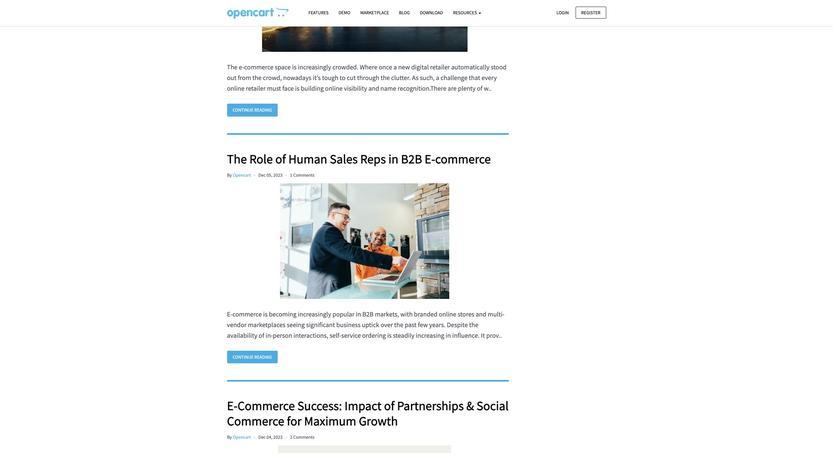Task type: vqa. For each thing, say whether or not it's contained in the screenshot.
visibility
yes



Task type: locate. For each thing, give the bounding box(es) containing it.
resources link
[[448, 7, 486, 19]]

by opencart for the role of human sales reps in b2b e-commerce
[[227, 172, 251, 178]]

login link
[[551, 6, 575, 19]]

2 increasingly from the top
[[298, 310, 331, 319]]

multi-
[[488, 310, 505, 319]]

1 continue from the top
[[233, 107, 253, 113]]

0 vertical spatial continue
[[233, 107, 253, 113]]

branded
[[414, 310, 438, 319]]

growth
[[359, 414, 398, 429]]

online down tough
[[325, 84, 343, 93]]

comments
[[293, 172, 314, 178], [293, 435, 314, 441]]

2 vertical spatial e-
[[227, 399, 238, 414]]

reading for 1st continue reading link from the top
[[254, 107, 272, 113]]

1 opencart link from the top
[[233, 172, 251, 178]]

person
[[273, 332, 292, 340]]

opencart link left the 04,
[[233, 435, 251, 441]]

0 vertical spatial opencart
[[233, 172, 251, 178]]

it
[[481, 332, 485, 340]]

opencart down role
[[233, 172, 251, 178]]

e-commerce success: impact of partnerships & social commerce for maximum growth
[[227, 399, 509, 429]]

1 opencart from the top
[[233, 172, 251, 178]]

uptick
[[362, 321, 379, 329]]

of right 'impact'
[[384, 399, 395, 414]]

of up 'dec 05, 2023'
[[275, 151, 286, 167]]

the for the e-commerce space is increasingly crowded. where once a new digital retailer automatically stood out from the crowd, nowadays it's tough to cut through the clutter. as such, a challenge that every online retailer must face is building online visibility and name recognition.there are plenty of w..
[[227, 63, 237, 71]]

1 horizontal spatial in
[[388, 151, 398, 167]]

b2b
[[401, 151, 422, 167], [362, 310, 374, 319]]

of inside e-commerce success: impact of partnerships & social commerce for maximum growth
[[384, 399, 395, 414]]

0 vertical spatial the
[[227, 63, 237, 71]]

0 vertical spatial increasingly
[[298, 63, 331, 71]]

by
[[227, 172, 232, 178], [227, 435, 232, 441]]

b2b inside e-commerce is becoming increasingly popular in b2b markets, with branded online stores and multi- vendor marketplaces seeing significant business uptick over the past few years. despite the availability of in-person interactions, self-service ordering is steadily increasing in influence. it prov..
[[362, 310, 374, 319]]

by for e-commerce success: impact of partnerships & social commerce for maximum growth
[[227, 435, 232, 441]]

from
[[238, 74, 251, 82]]

continue reading
[[233, 107, 272, 113], [233, 355, 272, 360]]

steadily
[[393, 332, 415, 340]]

of inside the e-commerce space is increasingly crowded. where once a new digital retailer automatically stood out from the crowd, nowadays it's tough to cut through the clutter. as such, a challenge that every online retailer must face is building online visibility and name recognition.there are plenty of w..
[[477, 84, 483, 93]]

e- inside e-commerce success: impact of partnerships & social commerce for maximum growth
[[227, 399, 238, 414]]

0 vertical spatial comments
[[293, 172, 314, 178]]

are
[[448, 84, 457, 93]]

0 horizontal spatial b2b
[[362, 310, 374, 319]]

space
[[275, 63, 291, 71]]

is up nowadays
[[292, 63, 297, 71]]

resources
[[453, 10, 478, 16]]

0 vertical spatial retailer
[[430, 63, 450, 71]]

continue down availability
[[233, 355, 253, 360]]

opencart left the 04,
[[233, 435, 251, 441]]

in up business
[[356, 310, 361, 319]]

dec
[[258, 172, 266, 178], [258, 435, 266, 441]]

reps
[[360, 151, 386, 167]]

increasingly inside e-commerce is becoming increasingly popular in b2b markets, with branded online stores and multi- vendor marketplaces seeing significant business uptick over the past few years. despite the availability of in-person interactions, self-service ordering is steadily increasing in influence. it prov..
[[298, 310, 331, 319]]

2 vertical spatial commerce
[[233, 310, 262, 319]]

2 comments from the top
[[293, 435, 314, 441]]

is up marketplaces
[[263, 310, 268, 319]]

availability
[[227, 332, 257, 340]]

0 vertical spatial opencart link
[[233, 172, 251, 178]]

continue reading link
[[227, 104, 278, 117], [227, 351, 278, 364]]

dec left '05,'
[[258, 172, 266, 178]]

2023 right the 04,
[[273, 435, 283, 441]]

dec for commerce
[[258, 435, 266, 441]]

continue reading down availability
[[233, 355, 272, 360]]

1 vertical spatial b2b
[[362, 310, 374, 319]]

0 vertical spatial in
[[388, 151, 398, 167]]

1 horizontal spatial a
[[436, 74, 439, 82]]

challenge
[[441, 74, 468, 82]]

continue reading link down must
[[227, 104, 278, 117]]

0 horizontal spatial and
[[368, 84, 379, 93]]

years. despite
[[429, 321, 468, 329]]

the down stores
[[469, 321, 478, 329]]

the down once
[[381, 74, 390, 82]]

for
[[287, 414, 302, 429]]

commerce inside e-commerce is becoming increasingly popular in b2b markets, with branded online stores and multi- vendor marketplaces seeing significant business uptick over the past few years. despite the availability of in-person interactions, self-service ordering is steadily increasing in influence. it prov..
[[233, 310, 262, 319]]

it's
[[313, 74, 321, 82]]

opencart for e-commerce success: impact of partnerships & social commerce for maximum growth
[[233, 435, 251, 441]]

recognition.there
[[398, 84, 446, 93]]

and inside the e-commerce space is increasingly crowded. where once a new digital retailer automatically stood out from the crowd, nowadays it's tough to cut through the clutter. as such, a challenge that every online retailer must face is building online visibility and name recognition.there are plenty of w..
[[368, 84, 379, 93]]

0 vertical spatial reading
[[254, 107, 272, 113]]

e-
[[239, 63, 244, 71]]

1 vertical spatial retailer
[[246, 84, 266, 93]]

0 vertical spatial by
[[227, 172, 232, 178]]

1 continue reading from the top
[[233, 107, 272, 113]]

1 the from the top
[[227, 63, 237, 71]]

1 comments from the top
[[293, 172, 314, 178]]

1 vertical spatial reading
[[254, 355, 272, 360]]

1 reading from the top
[[254, 107, 272, 113]]

dec 05, 2023
[[258, 172, 283, 178]]

e- inside e-commerce is becoming increasingly popular in b2b markets, with branded online stores and multi- vendor marketplaces seeing significant business uptick over the past few years. despite the availability of in-person interactions, self-service ordering is steadily increasing in influence. it prov..
[[227, 310, 233, 319]]

0 vertical spatial b2b
[[401, 151, 422, 167]]

2 reading from the top
[[254, 355, 272, 360]]

business
[[336, 321, 361, 329]]

2023 for role
[[273, 172, 283, 178]]

continue for 1st continue reading link from the top
[[233, 107, 253, 113]]

1 vertical spatial by opencart
[[227, 435, 251, 441]]

continue down the from
[[233, 107, 253, 113]]

blog link
[[394, 7, 415, 19]]

and down the through
[[368, 84, 379, 93]]

1 vertical spatial 2023
[[273, 435, 283, 441]]

features link
[[304, 7, 334, 19]]

social
[[477, 399, 509, 414]]

2 continue from the top
[[233, 355, 253, 360]]

2 horizontal spatial online
[[439, 310, 456, 319]]

opencart
[[233, 172, 251, 178], [233, 435, 251, 441]]

1 vertical spatial increasingly
[[298, 310, 331, 319]]

1 vertical spatial dec
[[258, 435, 266, 441]]

1 vertical spatial continue reading link
[[227, 351, 278, 364]]

reading down must
[[254, 107, 272, 113]]

0 vertical spatial a
[[394, 63, 397, 71]]

online
[[227, 84, 245, 93], [325, 84, 343, 93], [439, 310, 456, 319]]

by opencart left the 04,
[[227, 435, 251, 441]]

retailer up such,
[[430, 63, 450, 71]]

online up years. despite at the bottom right of the page
[[439, 310, 456, 319]]

0 vertical spatial commerce
[[244, 63, 274, 71]]

1 vertical spatial e-
[[227, 310, 233, 319]]

increasingly
[[298, 63, 331, 71], [298, 310, 331, 319]]

0 vertical spatial dec
[[258, 172, 266, 178]]

of left in-
[[259, 332, 264, 340]]

2 opencart from the top
[[233, 435, 251, 441]]

1 vertical spatial in
[[356, 310, 361, 319]]

comments right "1"
[[293, 172, 314, 178]]

in down years. despite at the bottom right of the page
[[446, 332, 451, 340]]

clutter.
[[391, 74, 411, 82]]

dec for role
[[258, 172, 266, 178]]

is
[[292, 63, 297, 71], [295, 84, 300, 93], [263, 310, 268, 319], [387, 332, 392, 340]]

of left w..
[[477, 84, 483, 93]]

dec left the 04,
[[258, 435, 266, 441]]

1 by from the top
[[227, 172, 232, 178]]

continue
[[233, 107, 253, 113], [233, 355, 253, 360]]

1 increasingly from the top
[[298, 63, 331, 71]]

continue for second continue reading link from the top
[[233, 355, 253, 360]]

e- for commerce
[[227, 399, 238, 414]]

continue reading down must
[[233, 107, 272, 113]]

commerce
[[244, 63, 274, 71], [435, 151, 491, 167], [233, 310, 262, 319]]

opencart link for e-commerce success: impact of partnerships & social commerce for maximum growth
[[233, 435, 251, 441]]

2023
[[273, 172, 283, 178], [273, 435, 283, 441]]

the left e- in the left of the page
[[227, 63, 237, 71]]

a
[[394, 63, 397, 71], [436, 74, 439, 82]]

1 by opencart from the top
[[227, 172, 251, 178]]

0 vertical spatial continue reading
[[233, 107, 272, 113]]

and
[[368, 84, 379, 93], [476, 310, 486, 319]]

2023 right '05,'
[[273, 172, 283, 178]]

by opencart for e-commerce success: impact of partnerships & social commerce for maximum growth
[[227, 435, 251, 441]]

reading
[[254, 107, 272, 113], [254, 355, 272, 360]]

the inside the e-commerce space is increasingly crowded. where once a new digital retailer automatically stood out from the crowd, nowadays it's tough to cut through the clutter. as such, a challenge that every online retailer must face is building online visibility and name recognition.there are plenty of w..
[[227, 63, 237, 71]]

2 by from the top
[[227, 435, 232, 441]]

increasing
[[416, 332, 444, 340]]

1 vertical spatial and
[[476, 310, 486, 319]]

the power of your llc image
[[227, 0, 502, 52]]

comments right 2 at the bottom of page
[[293, 435, 314, 441]]

1 horizontal spatial and
[[476, 310, 486, 319]]

0 vertical spatial by opencart
[[227, 172, 251, 178]]

1 vertical spatial opencart link
[[233, 435, 251, 441]]

and right stores
[[476, 310, 486, 319]]

where
[[360, 63, 377, 71]]

1 horizontal spatial b2b
[[401, 151, 422, 167]]

2 dec from the top
[[258, 435, 266, 441]]

retailer down the from
[[246, 84, 266, 93]]

1 2023 from the top
[[273, 172, 283, 178]]

2 by opencart from the top
[[227, 435, 251, 441]]

1 vertical spatial by
[[227, 435, 232, 441]]

0 vertical spatial 2023
[[273, 172, 283, 178]]

partnerships
[[397, 399, 464, 414]]

by for the role of human sales reps in b2b e-commerce
[[227, 172, 232, 178]]

0 vertical spatial continue reading link
[[227, 104, 278, 117]]

2 the from the top
[[227, 151, 247, 167]]

opencart link
[[233, 172, 251, 178], [233, 435, 251, 441]]

1 vertical spatial continue reading
[[233, 355, 272, 360]]

continue reading link down availability
[[227, 351, 278, 364]]

0 vertical spatial and
[[368, 84, 379, 93]]

commerce
[[238, 399, 295, 414], [227, 414, 284, 429]]

2 vertical spatial in
[[446, 332, 451, 340]]

1 vertical spatial the
[[227, 151, 247, 167]]

0 horizontal spatial in
[[356, 310, 361, 319]]

2 opencart link from the top
[[233, 435, 251, 441]]

a right such,
[[436, 74, 439, 82]]

the left role
[[227, 151, 247, 167]]

increasingly up it's
[[298, 63, 331, 71]]

1 dec from the top
[[258, 172, 266, 178]]

b2b for e-
[[401, 151, 422, 167]]

1 vertical spatial continue
[[233, 355, 253, 360]]

download
[[420, 10, 443, 16]]

the
[[227, 63, 237, 71], [227, 151, 247, 167]]

1 vertical spatial opencart
[[233, 435, 251, 441]]

1 vertical spatial comments
[[293, 435, 314, 441]]

register
[[581, 9, 601, 15]]

in for popular
[[356, 310, 361, 319]]

a left new
[[394, 63, 397, 71]]

by opencart down role
[[227, 172, 251, 178]]

2
[[290, 435, 292, 441]]

online down out
[[227, 84, 245, 93]]

opencart link down role
[[233, 172, 251, 178]]

1 horizontal spatial online
[[325, 84, 343, 93]]

reading down in-
[[254, 355, 272, 360]]

2 2023 from the top
[[273, 435, 283, 441]]

1 horizontal spatial retailer
[[430, 63, 450, 71]]

in right reps
[[388, 151, 398, 167]]

over
[[381, 321, 393, 329]]

increasingly up significant
[[298, 310, 331, 319]]

to
[[340, 74, 346, 82]]

the
[[252, 74, 262, 82], [381, 74, 390, 82], [394, 321, 403, 329], [469, 321, 478, 329]]

the right the from
[[252, 74, 262, 82]]



Task type: describe. For each thing, give the bounding box(es) containing it.
ordering
[[362, 332, 386, 340]]

commerce inside the e-commerce space is increasingly crowded. where once a new digital retailer automatically stood out from the crowd, nowadays it's tough to cut through the clutter. as such, a challenge that every online retailer must face is building online visibility and name recognition.there are plenty of w..
[[244, 63, 274, 71]]

past
[[405, 321, 417, 329]]

such,
[[420, 74, 435, 82]]

w..
[[484, 84, 492, 93]]

cut
[[347, 74, 356, 82]]

e-commerce success: impact of partnerships & social commerce for maximum growth image
[[227, 446, 502, 454]]

marketplace link
[[355, 7, 394, 19]]

1
[[290, 172, 292, 178]]

the up steadily
[[394, 321, 403, 329]]

once
[[379, 63, 392, 71]]

&
[[466, 399, 474, 414]]

1 comments
[[290, 172, 314, 178]]

seeing
[[287, 321, 305, 329]]

as
[[412, 74, 419, 82]]

self-
[[330, 332, 341, 340]]

opencart link for the role of human sales reps in b2b e-commerce
[[233, 172, 251, 178]]

2 horizontal spatial in
[[446, 332, 451, 340]]

b2b for markets,
[[362, 310, 374, 319]]

e- for markets,
[[227, 310, 233, 319]]

impact
[[345, 399, 382, 414]]

opencart - blog image
[[227, 7, 289, 19]]

crowded.
[[333, 63, 358, 71]]

face
[[282, 84, 294, 93]]

is down over
[[387, 332, 392, 340]]

influence.
[[452, 332, 480, 340]]

vendor
[[227, 321, 247, 329]]

prov..
[[486, 332, 502, 340]]

out
[[227, 74, 236, 82]]

with
[[400, 310, 413, 319]]

e-commerce is becoming increasingly popular in b2b markets, with branded online stores and multi- vendor marketplaces seeing significant business uptick over the past few years. despite the availability of in-person interactions, self-service ordering is steadily increasing in influence. it prov..
[[227, 310, 505, 340]]

success:
[[297, 399, 342, 414]]

of inside e-commerce is becoming increasingly popular in b2b markets, with branded online stores and multi- vendor marketplaces seeing significant business uptick over the past few years. despite the availability of in-person interactions, self-service ordering is steadily increasing in influence. it prov..
[[259, 332, 264, 340]]

features
[[308, 10, 329, 16]]

the e-commerce space is increasingly crowded. where once a new digital retailer automatically stood out from the crowd, nowadays it's tough to cut through the clutter. as such, a challenge that every online retailer must face is building online visibility and name recognition.there are plenty of w..
[[227, 63, 507, 93]]

automatically
[[451, 63, 490, 71]]

1 vertical spatial commerce
[[435, 151, 491, 167]]

in for reps
[[388, 151, 398, 167]]

0 horizontal spatial a
[[394, 63, 397, 71]]

1 continue reading link from the top
[[227, 104, 278, 117]]

every
[[482, 74, 497, 82]]

must
[[267, 84, 281, 93]]

0 vertical spatial e-
[[425, 151, 435, 167]]

building
[[301, 84, 324, 93]]

increasingly inside the e-commerce space is increasingly crowded. where once a new digital retailer automatically stood out from the crowd, nowadays it's tough to cut through the clutter. as such, a challenge that every online retailer must face is building online visibility and name recognition.there are plenty of w..
[[298, 63, 331, 71]]

opencart for the role of human sales reps in b2b e-commerce
[[233, 172, 251, 178]]

the role of human sales reps in b2b e-commerce link
[[227, 151, 509, 167]]

popular
[[333, 310, 354, 319]]

sales
[[330, 151, 358, 167]]

nowadays
[[283, 74, 311, 82]]

new
[[398, 63, 410, 71]]

login
[[557, 9, 569, 15]]

the role of human sales reps in b2b e-commerce
[[227, 151, 491, 167]]

04,
[[267, 435, 272, 441]]

name
[[380, 84, 396, 93]]

reading for second continue reading link from the top
[[254, 355, 272, 360]]

maximum
[[304, 414, 356, 429]]

stores
[[458, 310, 474, 319]]

2 comments
[[290, 435, 314, 441]]

becoming
[[269, 310, 297, 319]]

visibility
[[344, 84, 367, 93]]

the for the role of human sales reps in b2b e-commerce
[[227, 151, 247, 167]]

tough
[[322, 74, 338, 82]]

plenty
[[458, 84, 476, 93]]

stood
[[491, 63, 507, 71]]

05,
[[267, 172, 272, 178]]

blog
[[399, 10, 410, 16]]

through
[[357, 74, 379, 82]]

comments for success:
[[293, 435, 314, 441]]

significant
[[306, 321, 335, 329]]

0 horizontal spatial online
[[227, 84, 245, 93]]

that
[[469, 74, 480, 82]]

few
[[418, 321, 428, 329]]

download link
[[415, 7, 448, 19]]

2023 for commerce
[[273, 435, 283, 441]]

register link
[[576, 6, 606, 19]]

in-
[[266, 332, 273, 340]]

2 continue reading from the top
[[233, 355, 272, 360]]

marketplaces
[[248, 321, 286, 329]]

1 vertical spatial a
[[436, 74, 439, 82]]

is right 'face' at left
[[295, 84, 300, 93]]

service
[[341, 332, 361, 340]]

e-commerce success: impact of partnerships & social commerce for maximum growth link
[[227, 399, 509, 429]]

0 horizontal spatial retailer
[[246, 84, 266, 93]]

marketplace
[[360, 10, 389, 16]]

online inside e-commerce is becoming increasingly popular in b2b markets, with branded online stores and multi- vendor marketplaces seeing significant business uptick over the past few years. despite the availability of in-person interactions, self-service ordering is steadily increasing in influence. it prov..
[[439, 310, 456, 319]]

the role of human sales reps in b2b e-commerce image
[[227, 184, 502, 299]]

dec 04, 2023
[[258, 435, 283, 441]]

interactions,
[[294, 332, 328, 340]]

digital
[[411, 63, 429, 71]]

human
[[288, 151, 327, 167]]

crowd,
[[263, 74, 282, 82]]

demo link
[[334, 7, 355, 19]]

demo
[[339, 10, 350, 16]]

comments for of
[[293, 172, 314, 178]]

2 continue reading link from the top
[[227, 351, 278, 364]]

and inside e-commerce is becoming increasingly popular in b2b markets, with branded online stores and multi- vendor marketplaces seeing significant business uptick over the past few years. despite the availability of in-person interactions, self-service ordering is steadily increasing in influence. it prov..
[[476, 310, 486, 319]]



